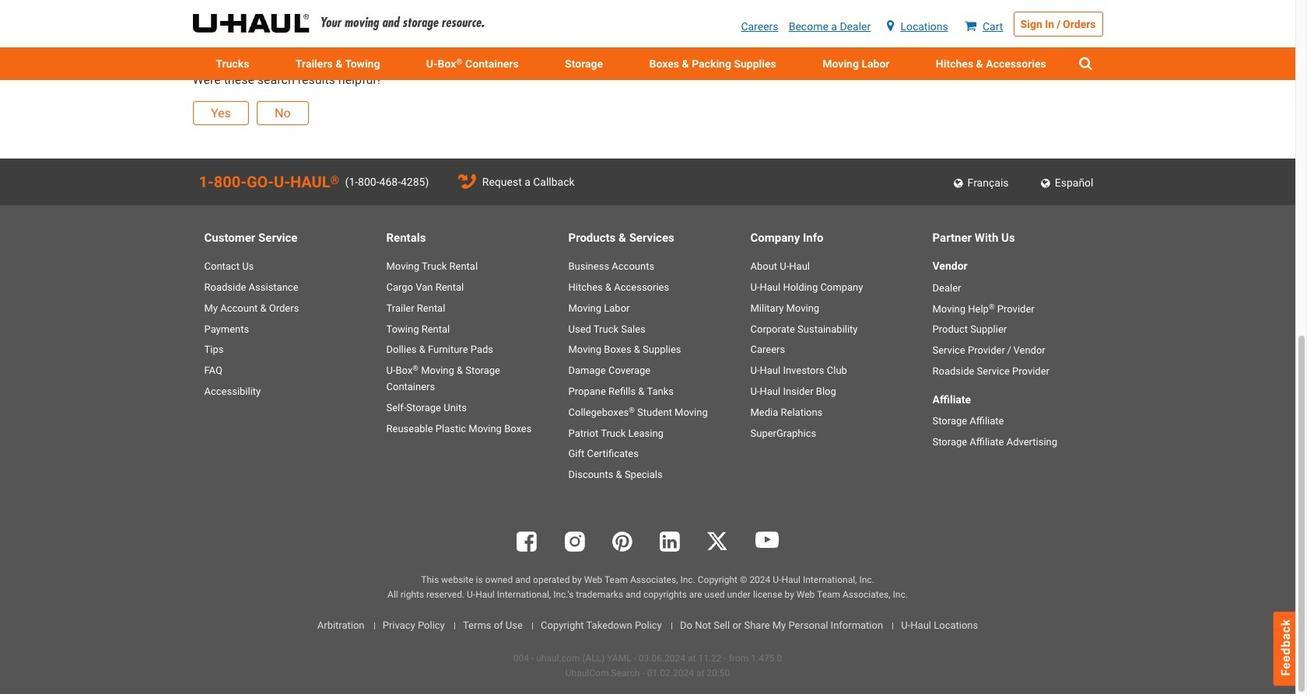 Task type: locate. For each thing, give the bounding box(es) containing it.
youtube icon image
[[755, 532, 778, 548]]

pinterest icon image
[[612, 532, 632, 552]]

navigation
[[193, 0, 947, 16]]

menu item
[[193, 47, 272, 80], [272, 47, 403, 80], [542, 47, 626, 80], [626, 47, 799, 80], [799, 47, 913, 80], [913, 47, 1069, 80]]

banner
[[0, 0, 1295, 80]]

menu
[[193, 47, 1103, 80]]

visit us on linkedin (opens in new window) image
[[660, 532, 680, 552]]

footer
[[0, 159, 1295, 682]]



Task type: describe. For each thing, give the bounding box(es) containing it.
x icon image
[[707, 532, 728, 551]]

1 menu item from the left
[[193, 47, 272, 80]]

2 menu item from the left
[[272, 47, 403, 80]]

6 menu item from the left
[[913, 47, 1069, 80]]

facebook icon image
[[517, 532, 537, 552]]

4 menu item from the left
[[626, 47, 799, 80]]

5 menu item from the left
[[799, 47, 913, 80]]

instagram icon image
[[565, 532, 585, 552]]

3 menu item from the left
[[542, 47, 626, 80]]



Task type: vqa. For each thing, say whether or not it's contained in the screenshot.
U-Haul U-Box Container Icon
no



